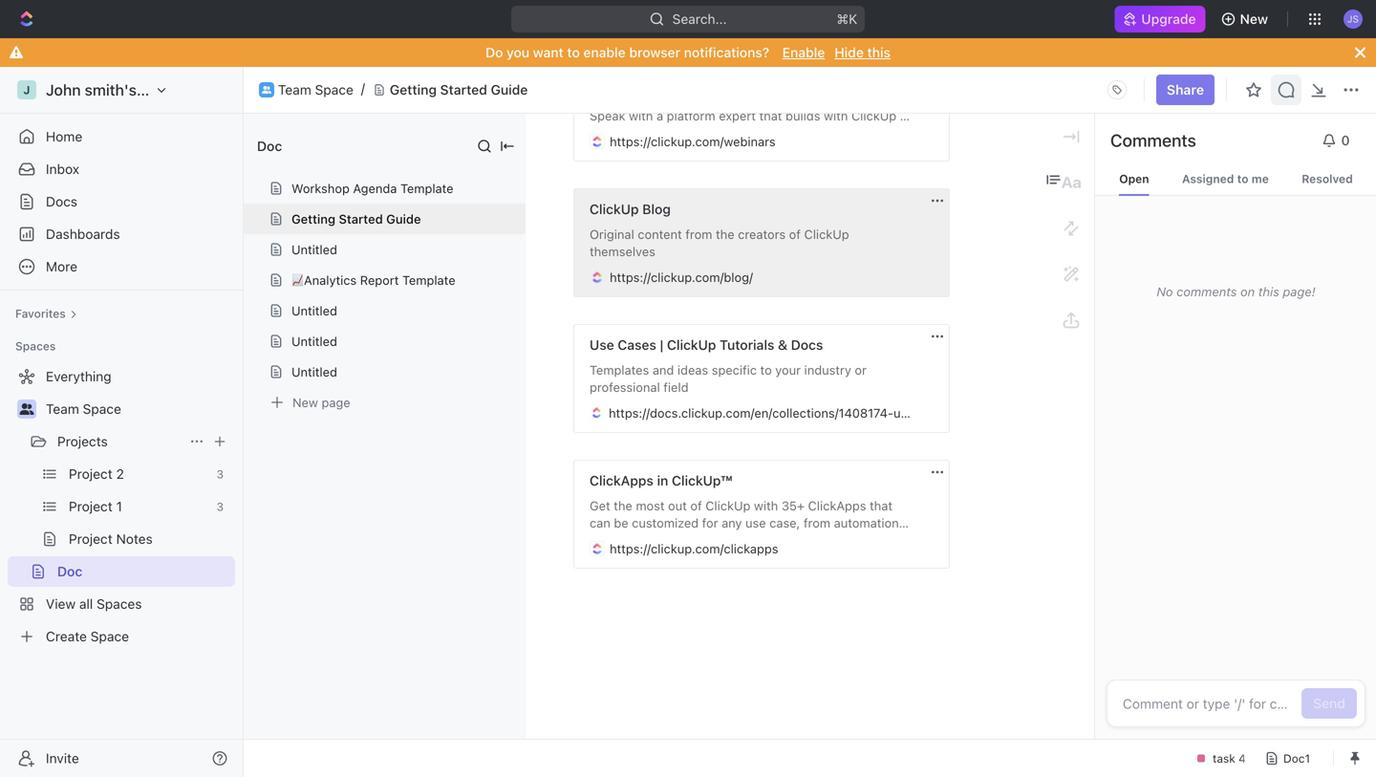 Task type: locate. For each thing, give the bounding box(es) containing it.
template for 📈analytics report template
[[403, 273, 456, 287]]

1 horizontal spatial team space link
[[278, 82, 354, 98]]

do
[[486, 44, 503, 60]]

clickup
[[590, 201, 639, 217], [667, 337, 717, 353]]

1 vertical spatial this
[[1259, 284, 1280, 299]]

team right user group icon
[[278, 82, 311, 98]]

1 3 from the top
[[217, 468, 224, 481]]

project for project notes
[[69, 531, 113, 547]]

space down everything link
[[83, 401, 121, 417]]

new button
[[1214, 4, 1280, 34]]

0 vertical spatial space
[[315, 82, 354, 98]]

tree
[[8, 361, 235, 652]]

1 vertical spatial started
[[339, 212, 383, 226]]

started
[[440, 82, 487, 98], [339, 212, 383, 226]]

docs right &
[[791, 337, 824, 353]]

guide down the agenda
[[386, 212, 421, 226]]

0 horizontal spatial spaces
[[15, 339, 56, 353]]

this right on
[[1259, 284, 1280, 299]]

template right report
[[403, 273, 456, 287]]

1 horizontal spatial getting
[[390, 82, 437, 98]]

untitled
[[292, 242, 337, 257], [292, 304, 337, 318], [292, 334, 337, 348], [292, 365, 337, 379]]

getting
[[390, 82, 437, 98], [292, 212, 336, 226]]

0 horizontal spatial doc
[[57, 564, 82, 579]]

1 vertical spatial docs
[[791, 337, 824, 353]]

1 vertical spatial project
[[69, 499, 113, 514]]

0 horizontal spatial team space link
[[46, 394, 231, 424]]

doc down user group icon
[[257, 138, 282, 154]]

2 untitled from the top
[[292, 304, 337, 318]]

team space up projects on the left bottom
[[46, 401, 121, 417]]

assigned to me
[[1183, 172, 1269, 185]]

use
[[590, 337, 614, 353]]

1 vertical spatial getting started guide
[[292, 212, 421, 226]]

1 horizontal spatial spaces
[[97, 596, 142, 612]]

favorites
[[15, 307, 66, 320]]

docs
[[46, 194, 77, 209], [791, 337, 824, 353]]

space right user group icon
[[315, 82, 354, 98]]

team space inside sidebar navigation
[[46, 401, 121, 417]]

new for new
[[1241, 11, 1269, 27]]

0 horizontal spatial dropdown menu image
[[1046, 171, 1063, 188]]

template
[[401, 181, 454, 196], [403, 273, 456, 287]]

1 vertical spatial template
[[403, 273, 456, 287]]

1 horizontal spatial doc
[[257, 138, 282, 154]]

share
[[1167, 82, 1205, 98]]

cases
[[618, 337, 657, 353]]

1 vertical spatial getting
[[292, 212, 336, 226]]

project 2 link
[[69, 459, 209, 490]]

clickup blog
[[590, 201, 671, 217]]

0 vertical spatial team space link
[[278, 82, 354, 98]]

project left 2
[[69, 466, 113, 482]]

project inside project notes link
[[69, 531, 113, 547]]

project 2
[[69, 466, 124, 482]]

workshop agenda template
[[292, 181, 454, 196]]

create space
[[46, 629, 129, 644]]

1 horizontal spatial new
[[1241, 11, 1269, 27]]

comments
[[1177, 284, 1238, 299]]

3 right project 2 link
[[217, 468, 224, 481]]

everything link
[[8, 361, 231, 392]]

doc up "view"
[[57, 564, 82, 579]]

page!
[[1283, 284, 1316, 299]]

spaces up "create space" link
[[97, 596, 142, 612]]

3 for 1
[[217, 500, 224, 513]]

getting started guide for share
[[390, 82, 528, 98]]

team space for team space link associated with user group image
[[46, 401, 121, 417]]

1 horizontal spatial docs
[[791, 337, 824, 353]]

0 vertical spatial spaces
[[15, 339, 56, 353]]

clickup left 'blog'
[[590, 201, 639, 217]]

team space link up projects link at left bottom
[[46, 394, 231, 424]]

search...
[[673, 11, 727, 27]]

clickapps
[[590, 473, 654, 489]]

1 horizontal spatial started
[[440, 82, 487, 98]]

0 vertical spatial team
[[278, 82, 311, 98]]

browser
[[629, 44, 681, 60]]

to
[[567, 44, 580, 60], [1238, 172, 1249, 185]]

1 vertical spatial dropdown menu image
[[1046, 171, 1063, 188]]

spaces
[[15, 339, 56, 353], [97, 596, 142, 612]]

1 horizontal spatial this
[[1259, 284, 1280, 299]]

started down do
[[440, 82, 487, 98]]

0 horizontal spatial team space
[[46, 401, 121, 417]]

getting started guide down do
[[390, 82, 528, 98]]

new inside button
[[1241, 11, 1269, 27]]

0 horizontal spatial docs
[[46, 194, 77, 209]]

0 vertical spatial getting
[[390, 82, 437, 98]]

3 project from the top
[[69, 531, 113, 547]]

3
[[217, 468, 224, 481], [217, 500, 224, 513]]

on
[[1241, 284, 1255, 299]]

team space right user group icon
[[278, 82, 354, 98]]

0 horizontal spatial team
[[46, 401, 79, 417]]

0 horizontal spatial guide
[[386, 212, 421, 226]]

project left 1
[[69, 499, 113, 514]]

project inside project 2 link
[[69, 466, 113, 482]]

project inside project 1 link
[[69, 499, 113, 514]]

0 vertical spatial dropdown menu image
[[1102, 75, 1133, 105]]

new for new page
[[293, 395, 318, 410]]

0 vertical spatial this
[[868, 44, 891, 60]]

https://docs.clickup.com/en/collections/1408174-use-cases
[[609, 406, 954, 420]]

0 vertical spatial doc
[[257, 138, 282, 154]]

0 vertical spatial guide
[[491, 82, 528, 98]]

view all spaces link
[[8, 589, 231, 620]]

home
[[46, 129, 82, 144]]

guide down you
[[491, 82, 528, 98]]

1 vertical spatial new
[[293, 395, 318, 410]]

0 vertical spatial getting started guide
[[390, 82, 528, 98]]

0 horizontal spatial to
[[567, 44, 580, 60]]

2 vertical spatial project
[[69, 531, 113, 547]]

new left page
[[293, 395, 318, 410]]

dashboards
[[46, 226, 120, 242]]

create
[[46, 629, 87, 644]]

clickup™
[[672, 473, 733, 489]]

https://clickup.com/clickapps
[[610, 542, 779, 556]]

1 horizontal spatial guide
[[491, 82, 528, 98]]

dropdown menu image
[[1102, 75, 1133, 105], [1046, 171, 1063, 188]]

team for team space link associated with user group image
[[46, 401, 79, 417]]

workshop
[[292, 181, 350, 196]]

space for user group icon's team space link
[[315, 82, 354, 98]]

1 vertical spatial to
[[1238, 172, 1249, 185]]

project
[[69, 466, 113, 482], [69, 499, 113, 514], [69, 531, 113, 547]]

2 3 from the top
[[217, 500, 224, 513]]

spaces down favorites
[[15, 339, 56, 353]]

|
[[660, 337, 664, 353]]

0 vertical spatial template
[[401, 181, 454, 196]]

do you want to enable browser notifications? enable hide this
[[486, 44, 891, 60]]

0 vertical spatial project
[[69, 466, 113, 482]]

2 project from the top
[[69, 499, 113, 514]]

1 project from the top
[[69, 466, 113, 482]]

started for new page
[[339, 212, 383, 226]]

0
[[1342, 132, 1350, 148]]

more
[[46, 259, 77, 274]]

enable
[[584, 44, 626, 60]]

0 vertical spatial team space
[[278, 82, 354, 98]]

new right upgrade
[[1241, 11, 1269, 27]]

js button
[[1338, 4, 1369, 34]]

1 vertical spatial 3
[[217, 500, 224, 513]]

getting started guide
[[390, 82, 528, 98], [292, 212, 421, 226]]

assigned
[[1183, 172, 1235, 185]]

0 horizontal spatial clickup
[[590, 201, 639, 217]]

1 horizontal spatial team space
[[278, 82, 354, 98]]

dropdown menu image up comments
[[1102, 75, 1133, 105]]

0 vertical spatial new
[[1241, 11, 1269, 27]]

0 vertical spatial to
[[567, 44, 580, 60]]

0 vertical spatial started
[[440, 82, 487, 98]]

4 untitled from the top
[[292, 365, 337, 379]]

clickup right |
[[667, 337, 717, 353]]

1 horizontal spatial team
[[278, 82, 311, 98]]

1 vertical spatial clickup
[[667, 337, 717, 353]]

team inside sidebar navigation
[[46, 401, 79, 417]]

team space link
[[278, 82, 354, 98], [46, 394, 231, 424]]

doc
[[257, 138, 282, 154], [57, 564, 82, 579]]

tree containing everything
[[8, 361, 235, 652]]

j
[[23, 83, 30, 97]]

to left me
[[1238, 172, 1249, 185]]

0 vertical spatial clickup
[[590, 201, 639, 217]]

workspace
[[141, 81, 220, 99]]

to right want
[[567, 44, 580, 60]]

1 vertical spatial guide
[[386, 212, 421, 226]]

send
[[1314, 696, 1346, 711]]

send button
[[1302, 688, 1358, 719]]

3 for 2
[[217, 468, 224, 481]]

0 horizontal spatial started
[[339, 212, 383, 226]]

project down project 1
[[69, 531, 113, 547]]

view
[[46, 596, 76, 612]]

this
[[868, 44, 891, 60], [1259, 284, 1280, 299]]

team space link for user group image
[[46, 394, 231, 424]]

team space for user group icon's team space link
[[278, 82, 354, 98]]

dropdown menu image left open
[[1046, 171, 1063, 188]]

guide for new page
[[386, 212, 421, 226]]

getting started guide down workshop agenda template
[[292, 212, 421, 226]]

team space link right user group icon
[[278, 82, 354, 98]]

1 vertical spatial team space link
[[46, 394, 231, 424]]

smith's
[[85, 81, 137, 99]]

📈analytics
[[292, 273, 357, 287]]

docs down inbox
[[46, 194, 77, 209]]

0 vertical spatial docs
[[46, 194, 77, 209]]

new
[[1241, 11, 1269, 27], [293, 395, 318, 410]]

started down workshop agenda template
[[339, 212, 383, 226]]

this right hide
[[868, 44, 891, 60]]

team
[[278, 82, 311, 98], [46, 401, 79, 417]]

projects link
[[57, 426, 182, 457]]

inbox
[[46, 161, 79, 177]]

3 up project notes link
[[217, 500, 224, 513]]

invite
[[46, 751, 79, 766]]

0 horizontal spatial new
[[293, 395, 318, 410]]

0 horizontal spatial getting
[[292, 212, 336, 226]]

1 vertical spatial team
[[46, 401, 79, 417]]

team for user group icon's team space link
[[278, 82, 311, 98]]

0 vertical spatial 3
[[217, 468, 224, 481]]

1 vertical spatial space
[[83, 401, 121, 417]]

dashboards link
[[8, 219, 235, 250]]

space down view all spaces link
[[91, 629, 129, 644]]

doc inside sidebar navigation
[[57, 564, 82, 579]]

project for project 2
[[69, 466, 113, 482]]

1 vertical spatial spaces
[[97, 596, 142, 612]]

template right the agenda
[[401, 181, 454, 196]]

1 vertical spatial doc
[[57, 564, 82, 579]]

hide
[[835, 44, 864, 60]]

sidebar navigation
[[0, 67, 248, 777]]

team space
[[278, 82, 354, 98], [46, 401, 121, 417]]

project notes link
[[69, 524, 231, 555]]

1 vertical spatial team space
[[46, 401, 121, 417]]

3 untitled from the top
[[292, 334, 337, 348]]

team right user group image
[[46, 401, 79, 417]]



Task type: vqa. For each thing, say whether or not it's contained in the screenshot.
New within the button
yes



Task type: describe. For each thing, give the bounding box(es) containing it.
getting started guide for new page
[[292, 212, 421, 226]]

user group image
[[262, 86, 272, 93]]

page
[[322, 395, 351, 410]]

in
[[657, 473, 669, 489]]

inbox link
[[8, 154, 235, 185]]

favorites button
[[8, 302, 85, 325]]

project 1
[[69, 499, 122, 514]]

enable
[[783, 44, 825, 60]]

everything
[[46, 369, 112, 384]]

john smith's workspace, , element
[[17, 80, 36, 99]]

use cases | clickup tutorials & docs
[[590, 337, 824, 353]]

space for team space link associated with user group image
[[83, 401, 121, 417]]

agenda
[[353, 181, 397, 196]]

no comments on this page!
[[1157, 284, 1316, 299]]

resolved
[[1302, 172, 1354, 185]]

docs link
[[8, 186, 235, 217]]

team space link for user group icon
[[278, 82, 354, 98]]

you
[[507, 44, 530, 60]]

&
[[778, 337, 788, 353]]

0 button
[[1315, 125, 1362, 156]]

js
[[1348, 13, 1360, 24]]

tutorials
[[720, 337, 775, 353]]

⌘k
[[837, 11, 858, 27]]

report
[[360, 273, 399, 287]]

1 horizontal spatial clickup
[[667, 337, 717, 353]]

want
[[533, 44, 564, 60]]

user group image
[[20, 403, 34, 415]]

home link
[[8, 121, 235, 152]]

doc link
[[57, 556, 231, 587]]

1 untitled from the top
[[292, 242, 337, 257]]

view all spaces
[[46, 596, 142, 612]]

docs inside sidebar navigation
[[46, 194, 77, 209]]

projects
[[57, 434, 108, 449]]

create space link
[[8, 621, 231, 652]]

https://docs.clickup.com/en/collections/1408174-
[[609, 406, 894, 420]]

blog
[[643, 201, 671, 217]]

getting for new page
[[292, 212, 336, 226]]

john smith's workspace
[[46, 81, 220, 99]]

project notes
[[69, 531, 153, 547]]

getting for share
[[390, 82, 437, 98]]

2
[[116, 466, 124, 482]]

upgrade link
[[1115, 6, 1206, 33]]

open
[[1120, 172, 1150, 185]]

1 horizontal spatial dropdown menu image
[[1102, 75, 1133, 105]]

comments
[[1111, 130, 1197, 151]]

0 horizontal spatial this
[[868, 44, 891, 60]]

notes
[[116, 531, 153, 547]]

more button
[[8, 251, 235, 282]]

use-
[[894, 406, 920, 420]]

me
[[1252, 172, 1269, 185]]

john
[[46, 81, 81, 99]]

clickapps in clickup™
[[590, 473, 733, 489]]

https://clickup.com/webinars
[[610, 134, 776, 149]]

new page
[[293, 395, 351, 410]]

notifications?
[[684, 44, 770, 60]]

2 vertical spatial space
[[91, 629, 129, 644]]

1 horizontal spatial to
[[1238, 172, 1249, 185]]

cases
[[920, 406, 954, 420]]

started for share
[[440, 82, 487, 98]]

project 1 link
[[69, 491, 209, 522]]

tree inside sidebar navigation
[[8, 361, 235, 652]]

upgrade
[[1142, 11, 1197, 27]]

1
[[116, 499, 122, 514]]

project for project 1
[[69, 499, 113, 514]]

https://clickup.com/blog/
[[610, 270, 753, 284]]

no
[[1157, 284, 1174, 299]]

all
[[79, 596, 93, 612]]

📈analytics report template
[[292, 273, 456, 287]]

template for workshop agenda template
[[401, 181, 454, 196]]

guide for share
[[491, 82, 528, 98]]



